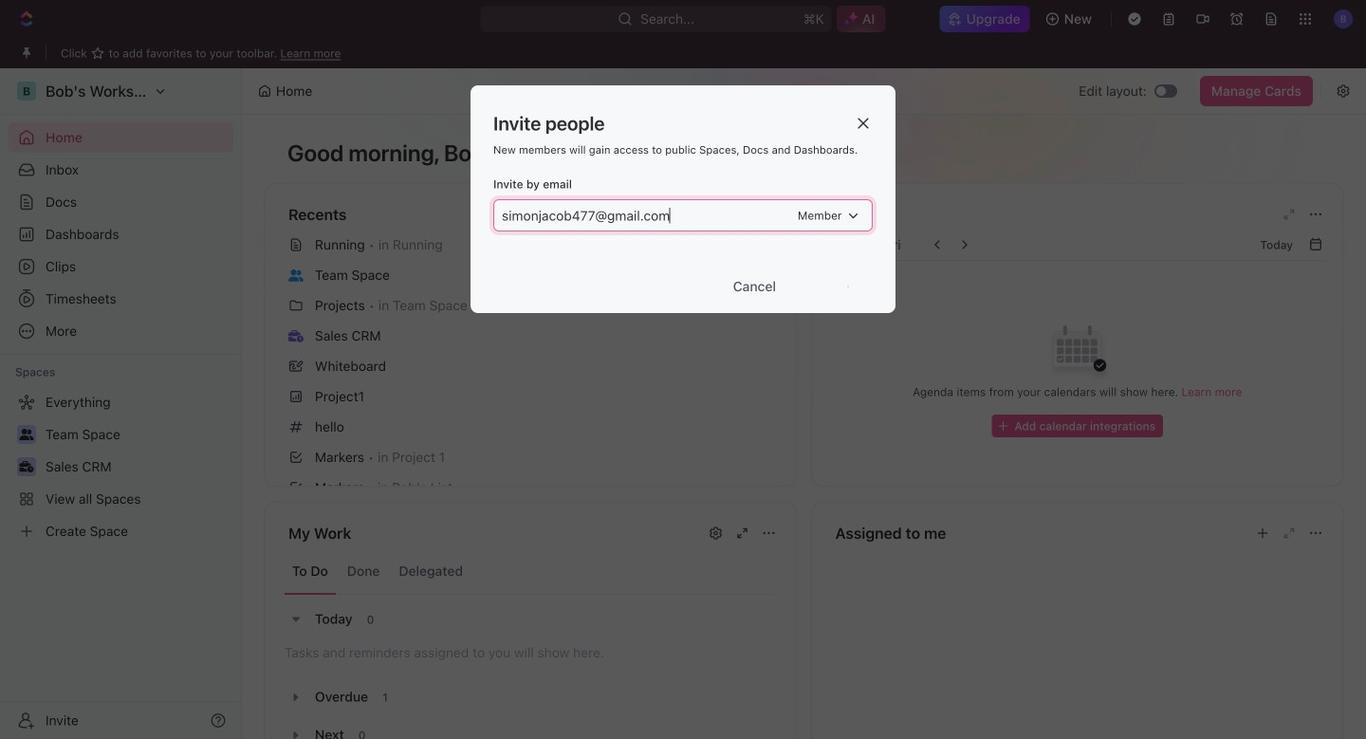 Task type: describe. For each thing, give the bounding box(es) containing it.
tree inside sidebar navigation
[[8, 387, 233, 547]]

Email, comma or space separated text field
[[496, 200, 797, 231]]

user group image
[[289, 269, 304, 282]]

business time image
[[289, 330, 304, 342]]



Task type: locate. For each thing, give the bounding box(es) containing it.
sidebar navigation
[[0, 68, 242, 739]]

tab list
[[285, 549, 777, 595]]

tree
[[8, 387, 233, 547]]



Task type: vqa. For each thing, say whether or not it's contained in the screenshot.
"tree"
yes



